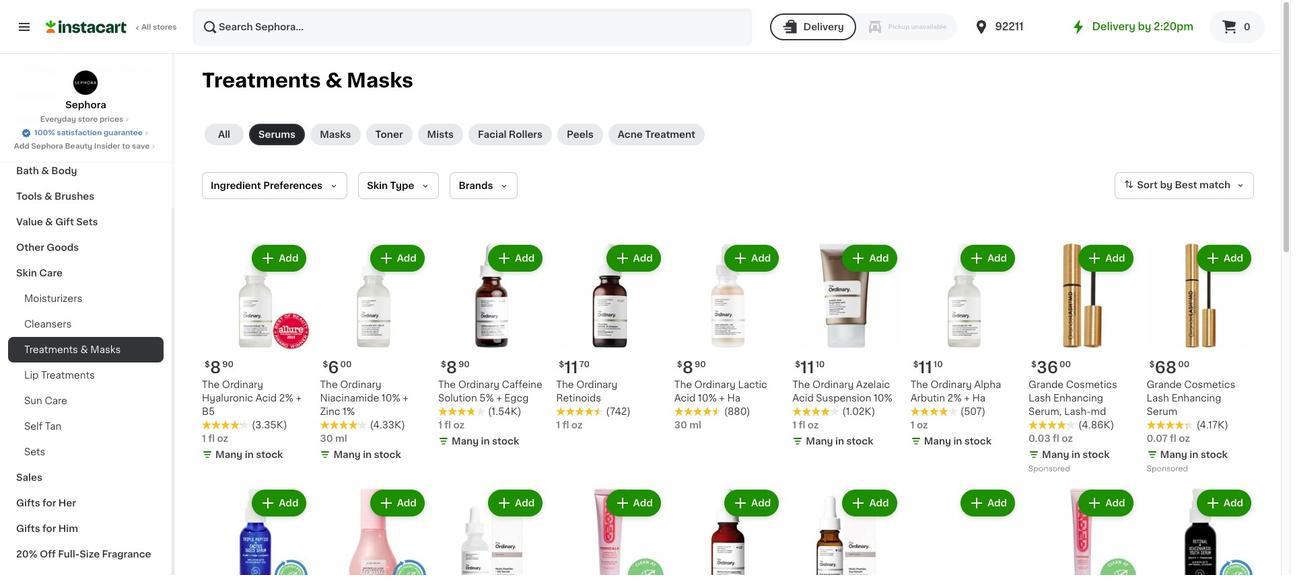 Task type: locate. For each thing, give the bounding box(es) containing it.
stock for (1.54k)
[[492, 437, 519, 447]]

ml down 1%
[[335, 435, 347, 444]]

2 ordinary from the left
[[340, 381, 382, 390]]

ordinary up retinoids
[[577, 381, 618, 390]]

her
[[58, 499, 76, 508]]

7 $ from the left
[[677, 361, 683, 369]]

1 grande from the left
[[1029, 381, 1064, 390]]

$ for grande cosmetics lash enhancing serum, lash-md
[[1032, 361, 1037, 369]]

1 fl oz down b5
[[202, 435, 228, 444]]

product group
[[202, 242, 309, 465], [320, 242, 428, 465], [438, 242, 546, 452], [556, 242, 664, 433], [675, 242, 782, 433], [793, 242, 900, 451], [911, 242, 1018, 452], [1029, 242, 1136, 477], [1147, 242, 1255, 477], [202, 488, 309, 576], [320, 488, 428, 576], [438, 488, 546, 576], [556, 488, 664, 576], [675, 488, 782, 576], [793, 488, 900, 576], [911, 488, 1018, 576], [1029, 488, 1136, 576], [1147, 488, 1255, 576]]

for left "him"
[[42, 525, 56, 534]]

2 8 from the left
[[446, 361, 457, 376]]

care right sun
[[45, 397, 67, 406]]

00 inside $ 36 00
[[1060, 361, 1071, 369]]

2 horizontal spatial 00
[[1179, 361, 1190, 369]]

1 horizontal spatial 2%
[[948, 394, 962, 404]]

many in stock for (507)
[[924, 437, 992, 447]]

$ for the ordinary lactic acid 10% + ha
[[677, 361, 683, 369]]

1 lash from the left
[[1029, 394, 1051, 404]]

acid for 2%
[[256, 394, 277, 404]]

6 the from the left
[[675, 381, 692, 390]]

1 vertical spatial treatments & masks
[[24, 345, 121, 355]]

2 horizontal spatial 11
[[919, 361, 933, 376]]

+ inside the ordinary hyaluronic acid 2% + b5
[[296, 394, 302, 404]]

1 down b5
[[202, 435, 206, 444]]

2 horizontal spatial 90
[[695, 361, 706, 369]]

1 horizontal spatial $ 11 10
[[914, 361, 943, 376]]

2 sponsored badge image from the left
[[1147, 466, 1188, 474]]

stock down (4.86k)
[[1083, 451, 1110, 460]]

bath & body link
[[8, 158, 164, 184]]

0 horizontal spatial ml
[[335, 435, 347, 444]]

1 the from the left
[[202, 381, 220, 390]]

oz right 0.03
[[1062, 435, 1073, 444]]

3 8 from the left
[[683, 361, 694, 376]]

1 horizontal spatial enhancing
[[1172, 394, 1222, 404]]

1 11 from the left
[[564, 361, 578, 376]]

30 ml down the ordinary lactic acid 10% + ha
[[675, 421, 702, 431]]

stock for (4.17k)
[[1201, 451, 1228, 460]]

ha for 8
[[728, 394, 741, 404]]

2 grande from the left
[[1147, 381, 1182, 390]]

4 ordinary from the left
[[813, 381, 854, 390]]

fl
[[563, 421, 569, 431], [799, 421, 806, 431], [445, 421, 451, 431], [208, 435, 215, 444], [1053, 435, 1060, 444], [1170, 435, 1177, 444]]

ingredient preferences
[[211, 181, 323, 191]]

7 the from the left
[[911, 381, 929, 390]]

skin inside dropdown button
[[367, 181, 388, 191]]

$ inside $ 36 00
[[1032, 361, 1037, 369]]

0 vertical spatial sephora
[[66, 100, 106, 110]]

many for (4.86k)
[[1043, 451, 1070, 460]]

2 + from the left
[[403, 394, 409, 404]]

many in stock down (3.35k)
[[215, 451, 283, 460]]

0 horizontal spatial 30
[[320, 435, 333, 444]]

1 fl oz for the ordinary hyaluronic acid 2% + b5
[[202, 435, 228, 444]]

1 horizontal spatial delivery
[[1093, 22, 1136, 32]]

0 horizontal spatial beauty
[[65, 143, 92, 150]]

0 horizontal spatial 10%
[[382, 394, 401, 404]]

11 up the ordinary azelaic acid suspension 10% at bottom
[[801, 361, 815, 376]]

stock for (507)
[[965, 437, 992, 447]]

1 horizontal spatial lash
[[1147, 394, 1170, 404]]

3 acid from the left
[[675, 394, 696, 404]]

2% inside the ordinary hyaluronic acid 2% + b5
[[279, 394, 294, 404]]

1 vertical spatial by
[[1161, 181, 1173, 190]]

by inside field
[[1161, 181, 1173, 190]]

all
[[141, 24, 151, 31], [218, 130, 230, 139]]

skin left type
[[367, 181, 388, 191]]

$ 11 10 up arbutin
[[914, 361, 943, 376]]

cosmetics up (4.17k)
[[1185, 381, 1236, 390]]

sephora up store
[[66, 100, 106, 110]]

0 horizontal spatial grande
[[1029, 381, 1064, 390]]

0 horizontal spatial ha
[[728, 394, 741, 404]]

0 vertical spatial 30
[[675, 421, 688, 431]]

masks left toner
[[320, 130, 351, 139]]

ingredient preferences button
[[202, 172, 348, 199]]

3 $ from the left
[[559, 361, 564, 369]]

2 90 from the left
[[459, 361, 470, 369]]

2 2% from the left
[[948, 394, 962, 404]]

00
[[340, 361, 352, 369], [1060, 361, 1071, 369], [1179, 361, 1190, 369]]

skin down other
[[16, 269, 37, 278]]

the ordinary niacinamide 10% + zinc 1%
[[320, 381, 409, 417]]

8 up hyaluronic
[[210, 361, 221, 376]]

1 $ 11 10 from the left
[[795, 361, 825, 376]]

in for (1.54k)
[[481, 437, 490, 447]]

30 ml down zinc
[[320, 435, 347, 444]]

stock for (4.33k)
[[374, 451, 401, 460]]

2 lash from the left
[[1147, 394, 1170, 404]]

skin for skin care
[[16, 269, 37, 278]]

ordinary inside the ordinary niacinamide 10% + zinc 1%
[[340, 381, 382, 390]]

11 left 70
[[564, 361, 578, 376]]

lip
[[24, 371, 39, 380]]

0 horizontal spatial 00
[[340, 361, 352, 369]]

0 vertical spatial ml
[[690, 421, 702, 431]]

treatments down cleansers
[[24, 345, 78, 355]]

1 enhancing from the left
[[1054, 394, 1104, 404]]

2 11 from the left
[[801, 361, 815, 376]]

in down (1.02k)
[[836, 437, 844, 447]]

brushes
[[55, 192, 94, 201]]

1 ha from the left
[[728, 394, 741, 404]]

+ inside the ordinary lactic acid 10% + ha
[[719, 394, 725, 404]]

sun care link
[[8, 389, 164, 414]]

$ up the "serum" at right bottom
[[1150, 361, 1155, 369]]

0 horizontal spatial treatments & masks
[[24, 345, 121, 355]]

9 $ from the left
[[1150, 361, 1155, 369]]

8 up solution
[[446, 361, 457, 376]]

guarantee
[[104, 129, 143, 137]]

2 $ 11 10 from the left
[[914, 361, 943, 376]]

body
[[51, 166, 77, 176]]

fl down b5
[[208, 435, 215, 444]]

ordinary up the suspension
[[813, 381, 854, 390]]

gifts inside "gifts for her" link
[[16, 499, 40, 508]]

$ inside $ 11 70
[[559, 361, 564, 369]]

masks up toner
[[347, 71, 414, 90]]

in for (4.17k)
[[1190, 451, 1199, 460]]

& right the tools
[[44, 192, 52, 201]]

in for (507)
[[954, 437, 963, 447]]

2 ha from the left
[[973, 394, 986, 404]]

1 sponsored badge image from the left
[[1029, 466, 1070, 474]]

$
[[205, 361, 210, 369], [323, 361, 328, 369], [559, 361, 564, 369], [795, 361, 801, 369], [1032, 361, 1037, 369], [441, 361, 446, 369], [677, 361, 683, 369], [914, 361, 919, 369], [1150, 361, 1155, 369]]

ordinary up (880) at the bottom right of page
[[695, 381, 736, 390]]

2 for from the top
[[42, 525, 56, 534]]

5 $ from the left
[[1032, 361, 1037, 369]]

1 horizontal spatial 90
[[459, 361, 470, 369]]

1 horizontal spatial 00
[[1060, 361, 1071, 369]]

& right bath
[[41, 166, 49, 176]]

2 00 from the left
[[1060, 361, 1071, 369]]

1 ordinary from the left
[[222, 381, 263, 390]]

2% up (507) at the bottom right of the page
[[948, 394, 962, 404]]

many down 0.07 fl oz
[[1161, 451, 1188, 460]]

delivery for delivery by 2:20pm
[[1093, 22, 1136, 32]]

+
[[296, 394, 302, 404], [403, 394, 409, 404], [497, 394, 502, 404], [719, 394, 725, 404], [965, 394, 970, 404]]

product group containing 36
[[1029, 242, 1136, 477]]

$ 8 90 up solution
[[441, 361, 470, 376]]

holiday party ready beauty
[[16, 64, 153, 73]]

00 right 6
[[340, 361, 352, 369]]

& for "treatments & masks" link
[[80, 345, 88, 355]]

grande inside grande cosmetics lash enhancing serum, lash-md
[[1029, 381, 1064, 390]]

$ inside "$ 6 00"
[[323, 361, 328, 369]]

add button
[[253, 246, 305, 271], [371, 246, 424, 271], [490, 246, 542, 271], [608, 246, 660, 271], [726, 246, 778, 271], [844, 246, 896, 271], [962, 246, 1014, 271], [1080, 246, 1132, 271], [1199, 246, 1251, 271], [253, 492, 305, 516], [371, 492, 424, 516], [490, 492, 542, 516], [608, 492, 660, 516], [726, 492, 778, 516], [844, 492, 896, 516], [962, 492, 1014, 516], [1080, 492, 1132, 516], [1199, 492, 1251, 516]]

masks
[[347, 71, 414, 90], [320, 130, 351, 139], [90, 345, 121, 355]]

90 up hyaluronic
[[222, 361, 234, 369]]

1 vertical spatial care
[[39, 269, 63, 278]]

all left 'stores'
[[141, 24, 151, 31]]

2 horizontal spatial 10%
[[874, 394, 893, 404]]

the ordinary lactic acid 10% + ha
[[675, 381, 768, 404]]

1 + from the left
[[296, 394, 302, 404]]

oz right 0.07
[[1179, 435, 1191, 444]]

fl for grande cosmetics lash enhancing serum, lash-md
[[1053, 435, 1060, 444]]

2 acid from the left
[[793, 394, 814, 404]]

00 inside $ 68 00
[[1179, 361, 1190, 369]]

1 horizontal spatial ml
[[690, 421, 702, 431]]

1 gifts from the top
[[16, 499, 40, 508]]

oz for the ordinary retinoids
[[572, 421, 583, 431]]

peels link
[[558, 124, 603, 145]]

1 horizontal spatial sephora
[[66, 100, 106, 110]]

satisfaction
[[57, 129, 102, 137]]

(4.33k)
[[370, 421, 405, 431]]

1 horizontal spatial acid
[[675, 394, 696, 404]]

ordinary for alpha
[[931, 381, 972, 390]]

sets
[[76, 218, 98, 227], [24, 448, 45, 457]]

cosmetics inside grande cosmetics lash enhancing serum
[[1185, 381, 1236, 390]]

stock down (507) at the bottom right of the page
[[965, 437, 992, 447]]

1 acid from the left
[[256, 394, 277, 404]]

$ inside $ 68 00
[[1150, 361, 1155, 369]]

0 horizontal spatial sponsored badge image
[[1029, 466, 1070, 474]]

1 horizontal spatial 10
[[934, 361, 943, 369]]

$ for the ordinary retinoids
[[559, 361, 564, 369]]

0 horizontal spatial by
[[1138, 22, 1152, 32]]

1 horizontal spatial sponsored badge image
[[1147, 466, 1188, 474]]

10 up the ordinary alpha arbutin 2% + ha in the right bottom of the page
[[934, 361, 943, 369]]

100%
[[34, 129, 55, 137]]

sponsored badge image for 36
[[1029, 466, 1070, 474]]

0 horizontal spatial 30 ml
[[320, 435, 347, 444]]

1 vertical spatial 30
[[320, 435, 333, 444]]

2% inside the ordinary alpha arbutin 2% + ha
[[948, 394, 962, 404]]

0 horizontal spatial skin
[[16, 269, 37, 278]]

30
[[675, 421, 688, 431], [320, 435, 333, 444]]

1 horizontal spatial beauty
[[118, 64, 153, 73]]

$ up hyaluronic
[[205, 361, 210, 369]]

3 10% from the left
[[698, 394, 717, 404]]

1 oz
[[911, 421, 929, 431]]

lash inside grande cosmetics lash enhancing serum
[[1147, 394, 1170, 404]]

treatments up the serums 'link'
[[202, 71, 321, 90]]

store
[[78, 116, 98, 123]]

ordinary for azelaic
[[813, 381, 854, 390]]

gifts for gifts for him
[[16, 525, 40, 534]]

lash inside grande cosmetics lash enhancing serum, lash-md
[[1029, 394, 1051, 404]]

00 inside "$ 6 00"
[[340, 361, 352, 369]]

$ 11 10 for the ordinary alpha arbutin 2% + ha
[[914, 361, 943, 376]]

1 down arbutin
[[911, 421, 915, 431]]

6 $ from the left
[[441, 361, 446, 369]]

5 + from the left
[[965, 394, 970, 404]]

beauty down the satisfaction
[[65, 143, 92, 150]]

$ 8 90 up hyaluronic
[[205, 361, 234, 376]]

90 up solution
[[459, 361, 470, 369]]

stock down the (4.33k)
[[374, 451, 401, 460]]

(1.02k)
[[843, 408, 876, 417]]

treatments & masks link
[[8, 337, 164, 363]]

1 horizontal spatial skin
[[367, 181, 388, 191]]

ha inside the ordinary alpha arbutin 2% + ha
[[973, 394, 986, 404]]

00 for 6
[[340, 361, 352, 369]]

0 horizontal spatial $ 8 90
[[205, 361, 234, 376]]

holiday party ready beauty link
[[8, 56, 164, 81]]

many in stock down (1.54k)
[[452, 437, 519, 447]]

tools & brushes link
[[8, 184, 164, 209]]

3 90 from the left
[[695, 361, 706, 369]]

$ for the ordinary niacinamide 10% + zinc 1%
[[323, 361, 328, 369]]

ordinary inside the ordinary hyaluronic acid 2% + b5
[[222, 381, 263, 390]]

grande down 68
[[1147, 381, 1182, 390]]

the ordinary retinoids
[[556, 381, 618, 404]]

treatments & masks inside "treatments & masks" link
[[24, 345, 121, 355]]

acid inside the ordinary azelaic acid suspension 10%
[[793, 394, 814, 404]]

10 up the ordinary azelaic acid suspension 10% at bottom
[[816, 361, 825, 369]]

enhancing for 36
[[1054, 394, 1104, 404]]

insider
[[94, 143, 120, 150]]

add
[[14, 143, 29, 150], [279, 254, 299, 263], [397, 254, 417, 263], [515, 254, 535, 263], [633, 254, 653, 263], [752, 254, 771, 263], [870, 254, 889, 263], [988, 254, 1008, 263], [1106, 254, 1126, 263], [1224, 254, 1244, 263], [279, 499, 299, 509], [397, 499, 417, 509], [515, 499, 535, 509], [633, 499, 653, 509], [752, 499, 771, 509], [870, 499, 889, 509], [988, 499, 1008, 509], [1106, 499, 1126, 509], [1224, 499, 1244, 509]]

2% up (3.35k)
[[279, 394, 294, 404]]

0 horizontal spatial fragrance
[[16, 141, 65, 150]]

8 up the ordinary lactic acid 10% + ha
[[683, 361, 694, 376]]

in for (4.86k)
[[1072, 451, 1081, 460]]

& inside "link"
[[41, 166, 49, 176]]

enhancing inside grande cosmetics lash enhancing serum, lash-md
[[1054, 394, 1104, 404]]

0 vertical spatial for
[[42, 499, 56, 508]]

treatments & masks up lip treatments
[[24, 345, 121, 355]]

fragrance right size
[[102, 550, 151, 560]]

1 horizontal spatial 8
[[446, 361, 457, 376]]

$ 8 90 for the ordinary hyaluronic acid 2% + b5
[[205, 361, 234, 376]]

gifts down the sales
[[16, 499, 40, 508]]

$ left 70
[[559, 361, 564, 369]]

2 $ from the left
[[323, 361, 328, 369]]

in
[[836, 437, 844, 447], [481, 437, 490, 447], [954, 437, 963, 447], [245, 451, 254, 460], [363, 451, 372, 460], [1072, 451, 1081, 460], [1190, 451, 1199, 460]]

1 down retinoids
[[556, 421, 561, 431]]

30 for 6
[[320, 435, 333, 444]]

$ up niacinamide
[[323, 361, 328, 369]]

in for (1.02k)
[[836, 437, 844, 447]]

care up the moisturizers
[[39, 269, 63, 278]]

ordinary inside the ordinary retinoids
[[577, 381, 618, 390]]

delivery button
[[770, 13, 856, 40]]

skin care
[[16, 269, 63, 278]]

1 horizontal spatial sets
[[76, 218, 98, 227]]

20% off full-size fragrance link
[[8, 542, 164, 568]]

sephora down 100%
[[31, 143, 63, 150]]

ordinary up 5%
[[458, 381, 500, 390]]

care
[[39, 115, 62, 125], [39, 269, 63, 278], [45, 397, 67, 406]]

oz for grande cosmetics lash enhancing serum
[[1179, 435, 1191, 444]]

1 8 from the left
[[210, 361, 221, 376]]

4 + from the left
[[719, 394, 725, 404]]

acne
[[618, 130, 643, 139]]

$ 68 00
[[1150, 361, 1190, 376]]

sets right 'gift'
[[76, 218, 98, 227]]

2 the from the left
[[320, 381, 338, 390]]

$ up arbutin
[[914, 361, 919, 369]]

$ for the ordinary alpha arbutin 2% + ha
[[914, 361, 919, 369]]

1 $ 8 90 from the left
[[205, 361, 234, 376]]

0 horizontal spatial $ 11 10
[[795, 361, 825, 376]]

acid
[[256, 394, 277, 404], [793, 394, 814, 404], [675, 394, 696, 404]]

moisturizers
[[24, 294, 82, 304]]

sun
[[24, 397, 42, 406]]

4 $ from the left
[[795, 361, 801, 369]]

0 vertical spatial fragrance
[[16, 141, 65, 150]]

8 for the ordinary caffeine solution 5% + egcg
[[446, 361, 457, 376]]

(507)
[[961, 408, 986, 417]]

enhancing up (4.17k)
[[1172, 394, 1222, 404]]

3 00 from the left
[[1179, 361, 1190, 369]]

all stores link
[[46, 8, 178, 46]]

2 horizontal spatial 8
[[683, 361, 694, 376]]

1 vertical spatial beauty
[[65, 143, 92, 150]]

the inside the ordinary alpha arbutin 2% + ha
[[911, 381, 929, 390]]

all link
[[205, 124, 244, 145]]

oz down solution
[[453, 421, 465, 431]]

1 2% from the left
[[279, 394, 294, 404]]

0 vertical spatial beauty
[[118, 64, 153, 73]]

delivery inside delivery by 2:20pm link
[[1093, 22, 1136, 32]]

$ up the ordinary lactic acid 10% + ha
[[677, 361, 683, 369]]

1 vertical spatial sets
[[24, 448, 45, 457]]

cosmetics for 36
[[1067, 381, 1118, 390]]

3 + from the left
[[497, 394, 502, 404]]

ordinary for hyaluronic
[[222, 381, 263, 390]]

ml inside product group
[[335, 435, 347, 444]]

1 horizontal spatial by
[[1161, 181, 1173, 190]]

stock down (4.17k)
[[1201, 451, 1228, 460]]

1 10 from the left
[[816, 361, 825, 369]]

1 vertical spatial ml
[[335, 435, 347, 444]]

the inside the ordinary lactic acid 10% + ha
[[675, 381, 692, 390]]

0 vertical spatial gifts
[[16, 499, 40, 508]]

0 horizontal spatial 90
[[222, 361, 234, 369]]

2 horizontal spatial acid
[[793, 394, 814, 404]]

fl for the ordinary azelaic acid suspension 10%
[[799, 421, 806, 431]]

1 fl oz down the suspension
[[793, 421, 819, 431]]

gifts up '20%'
[[16, 525, 40, 534]]

gifts for gifts for her
[[16, 499, 40, 508]]

0 vertical spatial skin
[[367, 181, 388, 191]]

makeup link
[[8, 81, 164, 107]]

1 for the ordinary caffeine solution 5% + egcg
[[438, 421, 442, 431]]

ordinary inside the ordinary alpha arbutin 2% + ha
[[931, 381, 972, 390]]

the inside the ordinary azelaic acid suspension 10%
[[793, 381, 810, 390]]

0 horizontal spatial 2%
[[279, 394, 294, 404]]

8
[[210, 361, 221, 376], [446, 361, 457, 376], [683, 361, 694, 376]]

lash for 68
[[1147, 394, 1170, 404]]

1 horizontal spatial fragrance
[[102, 550, 151, 560]]

2 10 from the left
[[934, 361, 943, 369]]

oz for the ordinary azelaic acid suspension 10%
[[808, 421, 819, 431]]

30 for 8
[[675, 421, 688, 431]]

ha inside the ordinary lactic acid 10% + ha
[[728, 394, 741, 404]]

cleansers link
[[8, 312, 164, 337]]

90 for the ordinary hyaluronic acid 2% + b5
[[222, 361, 234, 369]]

bath & body
[[16, 166, 77, 176]]

many down 1%
[[334, 451, 361, 460]]

all for all
[[218, 130, 230, 139]]

acid for suspension
[[793, 394, 814, 404]]

30 ml inside product group
[[320, 435, 347, 444]]

ordinary inside the ordinary azelaic acid suspension 10%
[[813, 381, 854, 390]]

$ 6 00
[[323, 361, 352, 376]]

0 horizontal spatial 11
[[564, 361, 578, 376]]

1 horizontal spatial 30 ml
[[675, 421, 702, 431]]

2 cosmetics from the left
[[1185, 381, 1236, 390]]

90 for the ordinary caffeine solution 5% + egcg
[[459, 361, 470, 369]]

grande inside grande cosmetics lash enhancing serum
[[1147, 381, 1182, 390]]

2 10% from the left
[[874, 394, 893, 404]]

Search field
[[194, 9, 751, 44]]

care for hair care
[[39, 115, 62, 125]]

1 horizontal spatial ha
[[973, 394, 986, 404]]

2 enhancing from the left
[[1172, 394, 1222, 404]]

in down (3.35k)
[[245, 451, 254, 460]]

by left 2:20pm
[[1138, 22, 1152, 32]]

3 11 from the left
[[919, 361, 933, 376]]

1 vertical spatial skin
[[16, 269, 37, 278]]

cosmetics for 68
[[1185, 381, 1236, 390]]

2 gifts from the top
[[16, 525, 40, 534]]

0 vertical spatial 30 ml
[[675, 421, 702, 431]]

00 right 68
[[1179, 361, 1190, 369]]

grande down the 36 at the right
[[1029, 381, 1064, 390]]

service type group
[[770, 13, 958, 40]]

skin for skin type
[[367, 181, 388, 191]]

1 vertical spatial all
[[218, 130, 230, 139]]

skin
[[367, 181, 388, 191], [16, 269, 37, 278]]

cosmetics inside grande cosmetics lash enhancing serum, lash-md
[[1067, 381, 1118, 390]]

0 horizontal spatial delivery
[[804, 22, 844, 32]]

ha up (507) at the bottom right of the page
[[973, 394, 986, 404]]

acid inside the ordinary lactic acid 10% + ha
[[675, 394, 696, 404]]

azelaic
[[857, 381, 890, 390]]

& for 'value & gift sets' link
[[45, 218, 53, 227]]

1 00 from the left
[[340, 361, 352, 369]]

value
[[16, 218, 43, 227]]

1 90 from the left
[[222, 361, 234, 369]]

lash up the "serum" at right bottom
[[1147, 394, 1170, 404]]

1 vertical spatial 30 ml
[[320, 435, 347, 444]]

gifts inside gifts for him link
[[16, 525, 40, 534]]

many down 0.03 fl oz
[[1043, 451, 1070, 460]]

1 horizontal spatial grande
[[1147, 381, 1182, 390]]

sponsored badge image for 68
[[1147, 466, 1188, 474]]

many down hyaluronic
[[215, 451, 243, 460]]

the inside the ordinary caffeine solution 5% + egcg
[[438, 381, 456, 390]]

beauty inside "link"
[[118, 64, 153, 73]]

treatments & masks up masks link
[[202, 71, 414, 90]]

fl down retinoids
[[563, 421, 569, 431]]

by for sort
[[1161, 181, 1173, 190]]

7 ordinary from the left
[[931, 381, 972, 390]]

1 $ from the left
[[205, 361, 210, 369]]

& left 'gift'
[[45, 218, 53, 227]]

add sephora beauty insider to save link
[[14, 141, 158, 152]]

delivery
[[1093, 22, 1136, 32], [804, 22, 844, 32]]

ha for 11
[[973, 394, 986, 404]]

None search field
[[193, 8, 753, 46]]

10% inside the ordinary lactic acid 10% + ha
[[698, 394, 717, 404]]

+ inside the ordinary alpha arbutin 2% + ha
[[965, 394, 970, 404]]

0 horizontal spatial cosmetics
[[1067, 381, 1118, 390]]

acne treatment
[[618, 130, 696, 139]]

3 ordinary from the left
[[577, 381, 618, 390]]

oz down retinoids
[[572, 421, 583, 431]]

facial rollers link
[[469, 124, 552, 145]]

the inside the ordinary retinoids
[[556, 381, 574, 390]]

2 $ 8 90 from the left
[[441, 361, 470, 376]]

1 horizontal spatial 11
[[801, 361, 815, 376]]

3 the from the left
[[556, 381, 574, 390]]

holiday
[[16, 64, 54, 73]]

in down the (4.33k)
[[363, 451, 372, 460]]

0 vertical spatial all
[[141, 24, 151, 31]]

100% satisfaction guarantee button
[[21, 125, 151, 139]]

1 horizontal spatial all
[[218, 130, 230, 139]]

0 horizontal spatial all
[[141, 24, 151, 31]]

md
[[1091, 408, 1107, 417]]

the inside the ordinary hyaluronic acid 2% + b5
[[202, 381, 220, 390]]

many in stock down 0.03 fl oz
[[1043, 451, 1110, 460]]

0 horizontal spatial lash
[[1029, 394, 1051, 404]]

0 vertical spatial care
[[39, 115, 62, 125]]

11 up arbutin
[[919, 361, 933, 376]]

1 horizontal spatial treatments & masks
[[202, 71, 414, 90]]

facial rollers
[[478, 130, 543, 139]]

enhancing inside grande cosmetics lash enhancing serum
[[1172, 394, 1222, 404]]

1 horizontal spatial $ 8 90
[[441, 361, 470, 376]]

1 fl oz down solution
[[438, 421, 465, 431]]

delivery inside delivery button
[[804, 22, 844, 32]]

in for (3.35k)
[[245, 451, 254, 460]]

acid inside the ordinary hyaluronic acid 2% + b5
[[256, 394, 277, 404]]

sponsored badge image
[[1029, 466, 1070, 474], [1147, 466, 1188, 474]]

2% for 8
[[279, 394, 294, 404]]

1 horizontal spatial 30
[[675, 421, 688, 431]]

by right sort
[[1161, 181, 1173, 190]]

2 horizontal spatial $ 8 90
[[677, 361, 706, 376]]

$ for the ordinary hyaluronic acid 2% + b5
[[205, 361, 210, 369]]

& for bath & body "link"
[[41, 166, 49, 176]]

1 vertical spatial gifts
[[16, 525, 40, 534]]

30 inside product group
[[320, 435, 333, 444]]

8 $ from the left
[[914, 361, 919, 369]]

fl down the ordinary azelaic acid suspension 10% at bottom
[[799, 421, 806, 431]]

1 horizontal spatial 10%
[[698, 394, 717, 404]]

many in stock for (4.86k)
[[1043, 451, 1110, 460]]

ordinary inside the ordinary lactic acid 10% + ha
[[695, 381, 736, 390]]

00 for 36
[[1060, 361, 1071, 369]]

add sephora beauty insider to save
[[14, 143, 150, 150]]

$ up the ordinary azelaic acid suspension 10% at bottom
[[795, 361, 801, 369]]

5 the from the left
[[438, 381, 456, 390]]

ordinary up arbutin
[[931, 381, 972, 390]]

ordinary up niacinamide
[[340, 381, 382, 390]]

gifts
[[16, 499, 40, 508], [16, 525, 40, 534]]

+ for the ordinary lactic acid 10% + ha
[[719, 394, 725, 404]]

many down solution
[[452, 437, 479, 447]]

0 horizontal spatial 8
[[210, 361, 221, 376]]

2 vertical spatial care
[[45, 397, 67, 406]]

0 horizontal spatial 10
[[816, 361, 825, 369]]

4 the from the left
[[793, 381, 810, 390]]

3 $ 8 90 from the left
[[677, 361, 706, 376]]

$ 8 90
[[205, 361, 234, 376], [441, 361, 470, 376], [677, 361, 706, 376]]

90 up the ordinary lactic acid 10% + ha
[[695, 361, 706, 369]]

$ 8 90 for the ordinary lactic acid 10% + ha
[[677, 361, 706, 376]]

tools
[[16, 192, 42, 201]]

6 ordinary from the left
[[695, 381, 736, 390]]

for
[[42, 499, 56, 508], [42, 525, 56, 534]]

the inside the ordinary niacinamide 10% + zinc 1%
[[320, 381, 338, 390]]

2 vertical spatial treatments
[[41, 371, 95, 380]]

1 10% from the left
[[382, 394, 401, 404]]

fl right 0.03
[[1053, 435, 1060, 444]]

1
[[556, 421, 561, 431], [793, 421, 797, 431], [438, 421, 442, 431], [911, 421, 915, 431], [202, 435, 206, 444]]

& up lip treatments link
[[80, 345, 88, 355]]

$ 8 90 up the ordinary lactic acid 10% + ha
[[677, 361, 706, 376]]

1 vertical spatial for
[[42, 525, 56, 534]]

1 vertical spatial sephora
[[31, 143, 63, 150]]

acid for 10%
[[675, 394, 696, 404]]

0 vertical spatial by
[[1138, 22, 1152, 32]]

1 fl oz down retinoids
[[556, 421, 583, 431]]

1 for the ordinary retinoids
[[556, 421, 561, 431]]

0 horizontal spatial enhancing
[[1054, 394, 1104, 404]]

1 cosmetics from the left
[[1067, 381, 1118, 390]]

stock for (1.02k)
[[847, 437, 874, 447]]

11
[[564, 361, 578, 376], [801, 361, 815, 376], [919, 361, 933, 376]]

him
[[58, 525, 78, 534]]

1 horizontal spatial cosmetics
[[1185, 381, 1236, 390]]

off
[[40, 550, 56, 560]]

ordinary inside the ordinary caffeine solution 5% + egcg
[[458, 381, 500, 390]]

grande
[[1029, 381, 1064, 390], [1147, 381, 1182, 390]]

beauty right ready
[[118, 64, 153, 73]]

cosmetics
[[1067, 381, 1118, 390], [1185, 381, 1236, 390]]

ml down the ordinary lactic acid 10% + ha
[[690, 421, 702, 431]]

0 horizontal spatial acid
[[256, 394, 277, 404]]

(3.35k)
[[252, 421, 287, 431]]

fragrance
[[16, 141, 65, 150], [102, 550, 151, 560]]

+ inside the ordinary caffeine solution 5% + egcg
[[497, 394, 502, 404]]

00 for 68
[[1179, 361, 1190, 369]]

size
[[80, 550, 100, 560]]

5 ordinary from the left
[[458, 381, 500, 390]]

1 for from the top
[[42, 499, 56, 508]]

many in stock for (3.35k)
[[215, 451, 283, 460]]



Task type: describe. For each thing, give the bounding box(es) containing it.
toner
[[375, 130, 403, 139]]

ready
[[85, 64, 116, 73]]

+ for the ordinary caffeine solution 5% + egcg
[[497, 394, 502, 404]]

other goods link
[[8, 235, 164, 261]]

5%
[[480, 394, 494, 404]]

arbutin
[[911, 394, 945, 404]]

0.07 fl oz
[[1147, 435, 1191, 444]]

1 vertical spatial masks
[[320, 130, 351, 139]]

makeup
[[16, 90, 55, 99]]

+ inside the ordinary niacinamide 10% + zinc 1%
[[403, 394, 409, 404]]

save
[[132, 143, 150, 150]]

all stores
[[141, 24, 177, 31]]

solution
[[438, 394, 477, 404]]

many for (4.33k)
[[334, 451, 361, 460]]

68
[[1155, 361, 1177, 376]]

10 for acid
[[816, 361, 825, 369]]

product group containing 6
[[320, 242, 428, 465]]

(742)
[[606, 408, 631, 417]]

everyday store prices link
[[40, 114, 132, 125]]

sephora logo image
[[73, 70, 99, 96]]

lip treatments link
[[8, 363, 164, 389]]

many in stock for (4.33k)
[[334, 451, 401, 460]]

the for the ordinary caffeine solution 5% + egcg
[[438, 381, 456, 390]]

many for (3.35k)
[[215, 451, 243, 460]]

the ordinary azelaic acid suspension 10%
[[793, 381, 893, 404]]

many for (507)
[[924, 437, 952, 447]]

ml for 6
[[335, 435, 347, 444]]

gifts for him link
[[8, 517, 164, 542]]

hyaluronic
[[202, 394, 253, 404]]

in for (4.33k)
[[363, 451, 372, 460]]

delivery for delivery
[[804, 22, 844, 32]]

70
[[580, 361, 590, 369]]

skin care link
[[8, 261, 164, 286]]

oz for the ordinary hyaluronic acid 2% + b5
[[217, 435, 228, 444]]

lash for 36
[[1029, 394, 1051, 404]]

stock for (4.86k)
[[1083, 451, 1110, 460]]

hair
[[16, 115, 36, 125]]

8 for the ordinary hyaluronic acid 2% + b5
[[210, 361, 221, 376]]

$ 36 00
[[1032, 361, 1071, 376]]

the for the ordinary retinoids
[[556, 381, 574, 390]]

tan
[[45, 422, 61, 432]]

0 horizontal spatial sephora
[[31, 143, 63, 150]]

fl for the ordinary hyaluronic acid 2% + b5
[[208, 435, 215, 444]]

1 vertical spatial treatments
[[24, 345, 78, 355]]

& up masks link
[[326, 71, 342, 90]]

0 vertical spatial treatments & masks
[[202, 71, 414, 90]]

0 vertical spatial masks
[[347, 71, 414, 90]]

30 ml for 6
[[320, 435, 347, 444]]

ordinary for niacinamide
[[340, 381, 382, 390]]

the for the ordinary niacinamide 10% + zinc 1%
[[320, 381, 338, 390]]

the for the ordinary lactic acid 10% + ha
[[675, 381, 692, 390]]

$ 11 70
[[559, 361, 590, 376]]

the for the ordinary alpha arbutin 2% + ha
[[911, 381, 929, 390]]

care for skin care
[[39, 269, 63, 278]]

10% inside the ordinary azelaic acid suspension 10%
[[874, 394, 893, 404]]

2 vertical spatial masks
[[90, 345, 121, 355]]

many in stock for (1.02k)
[[806, 437, 874, 447]]

0 vertical spatial sets
[[76, 218, 98, 227]]

many for (1.02k)
[[806, 437, 833, 447]]

sort
[[1138, 181, 1158, 190]]

1 fl oz for the ordinary retinoids
[[556, 421, 583, 431]]

1%
[[343, 408, 355, 417]]

skin type button
[[358, 172, 439, 199]]

11 for the ordinary alpha arbutin 2% + ha
[[919, 361, 933, 376]]

stores
[[153, 24, 177, 31]]

1 vertical spatial fragrance
[[102, 550, 151, 560]]

preferences
[[263, 181, 323, 191]]

gift
[[55, 218, 74, 227]]

Best match Sort by field
[[1115, 172, 1255, 199]]

ordinary for caffeine
[[458, 381, 500, 390]]

zinc
[[320, 408, 340, 417]]

sephora link
[[66, 70, 106, 112]]

(880)
[[724, 408, 751, 417]]

rollers
[[509, 130, 543, 139]]

all for all stores
[[141, 24, 151, 31]]

skin type
[[367, 181, 414, 191]]

by for delivery
[[1138, 22, 1152, 32]]

for for him
[[42, 525, 56, 534]]

the ordinary hyaluronic acid 2% + b5
[[202, 381, 302, 417]]

serum
[[1147, 408, 1178, 417]]

value & gift sets
[[16, 218, 98, 227]]

lactic
[[738, 381, 768, 390]]

(4.17k)
[[1197, 421, 1229, 431]]

0
[[1244, 22, 1251, 32]]

100% satisfaction guarantee
[[34, 129, 143, 137]]

many in stock for (4.17k)
[[1161, 451, 1228, 460]]

goods
[[47, 243, 79, 253]]

lip treatments
[[24, 371, 95, 380]]

moisturizers link
[[8, 286, 164, 312]]

for for her
[[42, 499, 56, 508]]

many in stock for (1.54k)
[[452, 437, 519, 447]]

everyday
[[40, 116, 76, 123]]

11 for the ordinary retinoids
[[564, 361, 578, 376]]

fl for the ordinary caffeine solution 5% + egcg
[[445, 421, 451, 431]]

0.03 fl oz
[[1029, 435, 1073, 444]]

best
[[1175, 181, 1198, 190]]

oz down arbutin
[[917, 421, 929, 431]]

+ for the ordinary alpha arbutin 2% + ha
[[965, 394, 970, 404]]

gifts for her
[[16, 499, 76, 508]]

8 for the ordinary lactic acid 10% + ha
[[683, 361, 694, 376]]

sales link
[[8, 465, 164, 491]]

product group containing 68
[[1147, 242, 1255, 477]]

cleansers
[[24, 320, 72, 329]]

92211
[[996, 22, 1024, 32]]

0 vertical spatial treatments
[[202, 71, 321, 90]]

$ 8 90 for the ordinary caffeine solution 5% + egcg
[[441, 361, 470, 376]]

hair care
[[16, 115, 62, 125]]

& for tools & brushes link
[[44, 192, 52, 201]]

prices
[[100, 116, 123, 123]]

to
[[122, 143, 130, 150]]

ml for 8
[[690, 421, 702, 431]]

brands
[[459, 181, 493, 191]]

fragrance link
[[8, 133, 164, 158]]

match
[[1200, 181, 1231, 190]]

grande for 36
[[1029, 381, 1064, 390]]

90 for the ordinary lactic acid 10% + ha
[[695, 361, 706, 369]]

delivery by 2:20pm link
[[1071, 19, 1194, 35]]

$ for the ordinary azelaic acid suspension 10%
[[795, 361, 801, 369]]

mists link
[[418, 124, 463, 145]]

1 for the ordinary alpha arbutin 2% + ha
[[911, 421, 915, 431]]

many for (1.54k)
[[452, 437, 479, 447]]

+ for the ordinary hyaluronic acid 2% + b5
[[296, 394, 302, 404]]

lash-
[[1065, 408, 1091, 417]]

ingredient
[[211, 181, 261, 191]]

oz for grande cosmetics lash enhancing serum, lash-md
[[1062, 435, 1073, 444]]

30 ml for 8
[[675, 421, 702, 431]]

oz for the ordinary caffeine solution 5% + egcg
[[453, 421, 465, 431]]

type
[[390, 181, 414, 191]]

$ for the ordinary caffeine solution 5% + egcg
[[441, 361, 446, 369]]

toner link
[[366, 124, 413, 145]]

1 for the ordinary azelaic acid suspension 10%
[[793, 421, 797, 431]]

2% for 11
[[948, 394, 962, 404]]

$ for grande cosmetics lash enhancing serum
[[1150, 361, 1155, 369]]

everyday store prices
[[40, 116, 123, 123]]

0 horizontal spatial sets
[[24, 448, 45, 457]]

0.03
[[1029, 435, 1051, 444]]

instacart logo image
[[46, 19, 127, 35]]

0 button
[[1210, 11, 1265, 43]]

ordinary for retinoids
[[577, 381, 618, 390]]

grande cosmetics lash enhancing serum, lash-md
[[1029, 381, 1118, 417]]

niacinamide
[[320, 394, 379, 404]]

self
[[24, 422, 43, 432]]

10 for arbutin
[[934, 361, 943, 369]]

serums link
[[249, 124, 305, 145]]

delivery by 2:20pm
[[1093, 22, 1194, 32]]

treatment
[[645, 130, 696, 139]]

enhancing for 68
[[1172, 394, 1222, 404]]

full-
[[58, 550, 80, 560]]

(4.86k)
[[1079, 421, 1115, 431]]

many for (4.17k)
[[1161, 451, 1188, 460]]

1 fl oz for the ordinary azelaic acid suspension 10%
[[793, 421, 819, 431]]

10% inside the ordinary niacinamide 10% + zinc 1%
[[382, 394, 401, 404]]

sets link
[[8, 440, 164, 465]]

92211 button
[[974, 8, 1055, 46]]

$ 11 10 for the ordinary azelaic acid suspension 10%
[[795, 361, 825, 376]]

serum,
[[1029, 408, 1062, 417]]

brands button
[[450, 172, 518, 199]]

grande for 68
[[1147, 381, 1182, 390]]



Task type: vqa. For each thing, say whether or not it's contained in the screenshot.
Add 6 Ingredients To Cart
no



